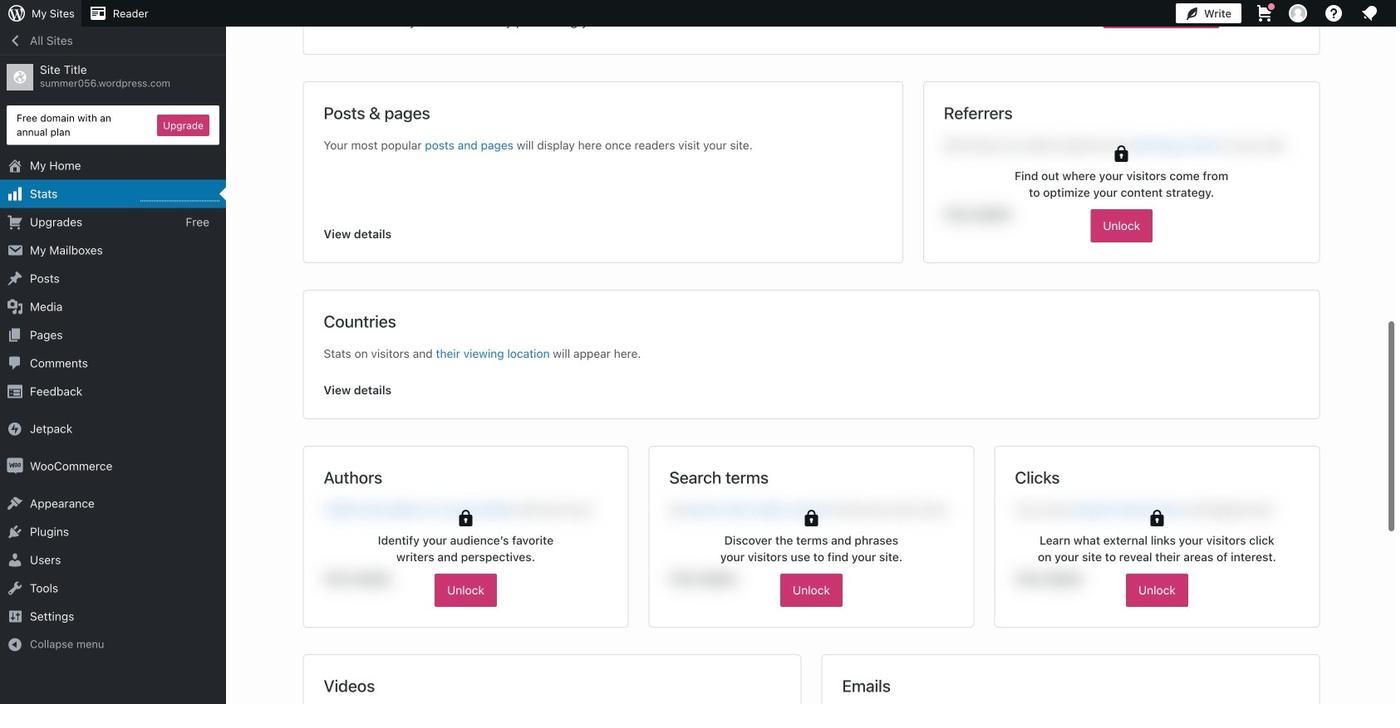 Task type: vqa. For each thing, say whether or not it's contained in the screenshot.
MODE_COMMENT image
no



Task type: describe. For each thing, give the bounding box(es) containing it.
my shopping cart image
[[1255, 3, 1275, 23]]

help image
[[1324, 3, 1344, 23]]

2 img image from the top
[[7, 459, 23, 475]]

manage your notifications image
[[1360, 3, 1380, 23]]



Task type: locate. For each thing, give the bounding box(es) containing it.
1 vertical spatial img image
[[7, 459, 23, 475]]

3 list item from the top
[[1389, 241, 1396, 302]]

2 list item from the top
[[1389, 163, 1396, 241]]

my profile image
[[1289, 4, 1308, 22]]

heading
[[324, 102, 430, 124], [944, 102, 1013, 124], [324, 311, 396, 332], [324, 467, 382, 489], [670, 467, 769, 489], [1015, 467, 1060, 489], [324, 676, 375, 697], [842, 676, 891, 697]]

1 list item from the top
[[1389, 85, 1396, 163]]

img image
[[7, 421, 23, 438], [7, 459, 23, 475]]

list item
[[1389, 85, 1396, 163], [1389, 163, 1396, 241], [1389, 241, 1396, 302]]

highest hourly views 0 image
[[140, 191, 219, 202]]

1 img image from the top
[[7, 421, 23, 438]]

0 vertical spatial img image
[[7, 421, 23, 438]]



